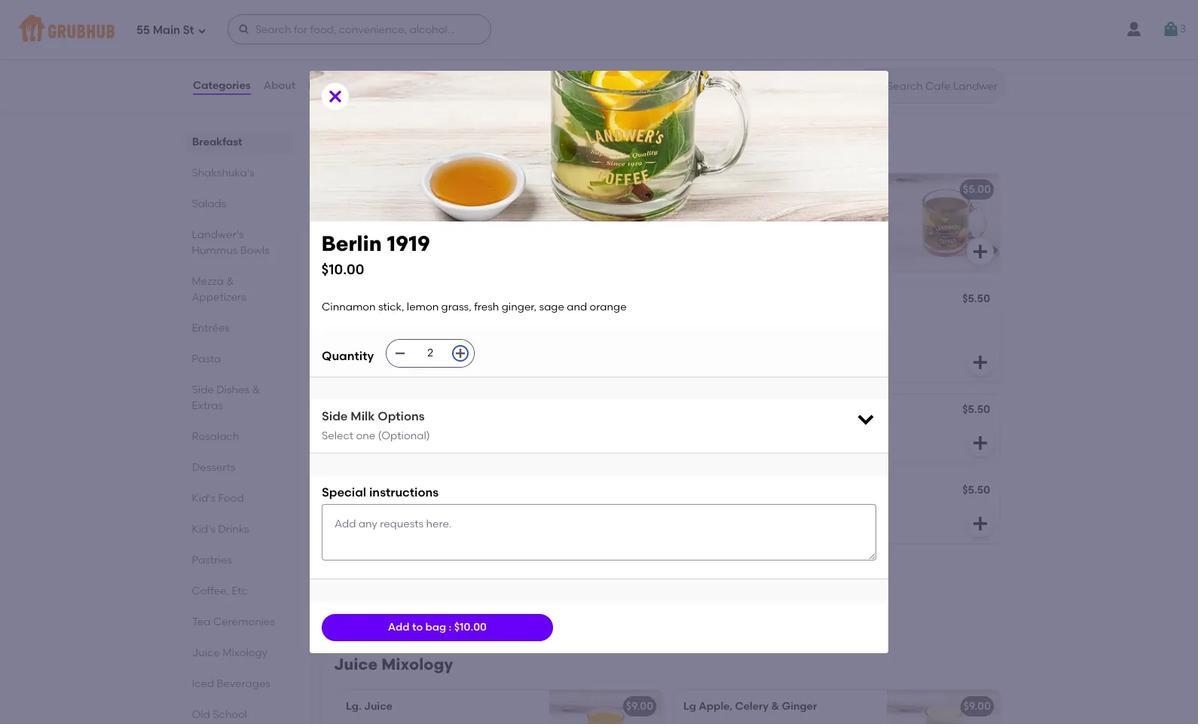 Task type: locate. For each thing, give the bounding box(es) containing it.
cinnamon stick, lemon grass, fresh ginger, sage and orange up "input item quantity" number field
[[322, 301, 627, 313]]

stick, for 1919
[[402, 315, 428, 328]]

1 horizontal spatial ginger
[[782, 700, 817, 713]]

ginger inside 'button'
[[346, 485, 381, 498]]

1 vertical spatial sage
[[383, 331, 409, 343]]

mixology
[[223, 647, 268, 660], [382, 655, 453, 674]]

kid's left food
[[192, 492, 216, 505]]

orange
[[590, 301, 627, 313], [434, 331, 471, 343]]

svg image inside the 3 button
[[1162, 20, 1180, 38]]

mixology inside tab
[[223, 647, 268, 660]]

mixology down to
[[382, 655, 453, 674]]

& right celery
[[771, 700, 780, 713]]

0 vertical spatial ginger,
[[796, 205, 831, 217]]

cinnamon for berlin
[[346, 315, 400, 328]]

ginger,
[[796, 205, 831, 217], [502, 301, 537, 313], [346, 331, 381, 343]]

1 horizontal spatial side
[[322, 409, 348, 424]]

0 vertical spatial side
[[192, 384, 214, 396]]

kid's inside tab
[[192, 523, 216, 536]]

1 horizontal spatial $10.00
[[454, 621, 487, 634]]

side up extras
[[192, 384, 214, 396]]

1919
[[387, 231, 431, 256], [378, 294, 399, 307]]

iced
[[192, 678, 215, 690]]

lg. juice
[[346, 700, 393, 713]]

juice
[[192, 647, 220, 660], [334, 655, 378, 674], [364, 700, 393, 713]]

1 vertical spatial and
[[567, 301, 587, 313]]

svg image inside main navigation navigation
[[197, 26, 206, 35]]

0 horizontal spatial juice mixology
[[192, 647, 268, 660]]

stick, down berlin 1919 $10.00
[[378, 301, 404, 313]]

1 horizontal spatial orange
[[590, 301, 627, 313]]

$5.50 button
[[675, 284, 1000, 382], [675, 395, 1000, 463], [675, 476, 1000, 543]]

0 vertical spatial cinnamon
[[684, 205, 738, 217]]

old school
[[192, 709, 248, 724]]

svg image
[[1162, 20, 1180, 38], [238, 23, 250, 35], [972, 243, 990, 261], [394, 348, 406, 360], [455, 348, 467, 360], [972, 354, 990, 372], [972, 434, 990, 452]]

kid's left drinks
[[192, 523, 216, 536]]

1 vertical spatial kid's
[[192, 523, 216, 536]]

0 vertical spatial sage
[[539, 301, 564, 313]]

stick, inside the 'cinnamon stick, lemon grass, fresh ginger, sage and orange'
[[402, 315, 428, 328]]

1919 down mint
[[387, 231, 431, 256]]

and inside cinnamon stick, fresh ginger, mint and the landwer mix (cinnamon, cloves, & nutmeg)
[[684, 220, 704, 233]]

$5.50
[[963, 292, 990, 305], [963, 403, 990, 416], [963, 484, 990, 497]]

1 vertical spatial lemon
[[431, 315, 463, 328]]

ginger lemon
[[346, 485, 419, 498]]

2 vertical spatial $5.50
[[963, 484, 990, 497]]

2 vertical spatial ginger,
[[346, 331, 381, 343]]

0 horizontal spatial ginger
[[346, 485, 381, 498]]

old school tab
[[192, 707, 286, 724]]

tea inside tab
[[192, 616, 211, 629]]

& inside mezza & appetizers
[[227, 275, 235, 288]]

1 vertical spatial side
[[322, 409, 348, 424]]

drinks
[[219, 523, 250, 536]]

st
[[183, 23, 194, 37]]

$5.00 for fresh mint tea
[[625, 183, 653, 196]]

ceremonies
[[366, 138, 461, 157], [213, 616, 275, 629]]

2 $9.00 from the left
[[964, 700, 991, 713]]

(optional)
[[378, 429, 430, 442]]

cinnamon inside the 'cinnamon stick, lemon grass, fresh ginger, sage and orange'
[[346, 315, 400, 328]]

mixology up beverages
[[223, 647, 268, 660]]

1 horizontal spatial sage
[[539, 301, 564, 313]]

mint
[[834, 205, 857, 217]]

1 vertical spatial 1919
[[378, 294, 399, 307]]

1919 inside berlin 1919 $10.00
[[387, 231, 431, 256]]

salads
[[192, 197, 227, 210]]

1 horizontal spatial ginger,
[[502, 301, 537, 313]]

svg image
[[197, 26, 206, 35], [634, 78, 652, 97], [326, 87, 344, 105], [855, 409, 877, 430], [972, 515, 990, 533], [634, 595, 652, 614]]

0 horizontal spatial orange
[[434, 331, 471, 343]]

0 vertical spatial ceremonies
[[366, 138, 461, 157]]

2 $5.50 from the top
[[963, 403, 990, 416]]

$10.00 right :
[[454, 621, 487, 634]]

select
[[322, 429, 354, 442]]

cinnamon down berlin 1919
[[346, 315, 400, 328]]

1 horizontal spatial juice mixology
[[334, 655, 453, 674]]

berlin down fresh
[[322, 231, 382, 256]]

reviews button
[[308, 59, 351, 113]]

berlin for berlin 1919 $10.00
[[322, 231, 382, 256]]

1 $5.50 from the top
[[963, 292, 990, 305]]

ceremonies up mint
[[366, 138, 461, 157]]

side
[[192, 384, 214, 396], [322, 409, 348, 424]]

1 horizontal spatial tea ceremonies
[[334, 138, 461, 157]]

pastries
[[192, 554, 232, 567]]

1 vertical spatial cinnamon stick, lemon grass, fresh ginger, sage and orange
[[346, 315, 523, 343]]

1 horizontal spatial $9.00
[[964, 700, 991, 713]]

1 vertical spatial berlin
[[346, 294, 375, 307]]

Search Cafe Landwer search field
[[886, 79, 1001, 93]]

coffee, etc tab
[[192, 583, 286, 599]]

& down the in the top of the page
[[721, 235, 729, 248]]

0 horizontal spatial and
[[411, 331, 431, 343]]

0 horizontal spatial $10.00
[[322, 261, 365, 278]]

stick,
[[740, 205, 766, 217], [378, 301, 404, 313], [402, 315, 428, 328]]

desserts
[[192, 461, 235, 474]]

the
[[706, 220, 723, 233]]

roobios
[[384, 566, 426, 579]]

1919 down berlin 1919 $10.00
[[378, 294, 399, 307]]

rosalach
[[192, 430, 240, 443]]

2 vertical spatial cinnamon
[[346, 315, 400, 328]]

side inside side milk options select one (optional)
[[322, 409, 348, 424]]

$5.00
[[625, 183, 653, 196], [963, 183, 991, 196], [625, 294, 653, 307]]

stick, inside cinnamon stick, fresh ginger, mint and the landwer mix (cinnamon, cloves, & nutmeg)
[[740, 205, 766, 217]]

crimson berry button
[[337, 395, 663, 463]]

2 vertical spatial and
[[411, 331, 431, 343]]

0 horizontal spatial sage
[[383, 331, 409, 343]]

about
[[264, 79, 296, 92]]

2 vertical spatial $5.50 button
[[675, 476, 1000, 543]]

& up appetizers
[[227, 275, 235, 288]]

cinnamon up quantity
[[322, 301, 376, 313]]

0 vertical spatial grass,
[[441, 301, 472, 313]]

tea
[[334, 138, 362, 157], [401, 183, 420, 196], [751, 183, 769, 196], [192, 616, 211, 629]]

2 horizontal spatial ginger,
[[796, 205, 831, 217]]

landwer
[[726, 220, 779, 233]]

categories button
[[192, 59, 251, 113]]

matcha image
[[549, 9, 663, 107]]

ginger left lemon
[[346, 485, 381, 498]]

tea ceremonies
[[334, 138, 461, 157], [192, 616, 275, 629]]

cinnamon
[[684, 205, 738, 217], [322, 301, 376, 313], [346, 315, 400, 328]]

vanilla roobios button
[[337, 556, 663, 624]]

2 horizontal spatial and
[[684, 220, 704, 233]]

1 vertical spatial $5.50
[[963, 403, 990, 416]]

berlin down berlin 1919 $10.00
[[346, 294, 375, 307]]

0 vertical spatial orange
[[590, 301, 627, 313]]

0 vertical spatial $5.50 button
[[675, 284, 1000, 382]]

juice right "lg."
[[364, 700, 393, 713]]

juice mixology inside tab
[[192, 647, 268, 660]]

1 vertical spatial ceremonies
[[213, 616, 275, 629]]

& inside cinnamon stick, fresh ginger, mint and the landwer mix (cinnamon, cloves, & nutmeg)
[[721, 235, 729, 248]]

juice mixology up 'iced beverages'
[[192, 647, 268, 660]]

1 vertical spatial orange
[[434, 331, 471, 343]]

0 vertical spatial 1919
[[387, 231, 431, 256]]

0 vertical spatial cinnamon stick, lemon grass, fresh ginger, sage and orange
[[322, 301, 627, 313]]

1 $9.00 from the left
[[626, 700, 653, 713]]

1 vertical spatial tea ceremonies
[[192, 616, 275, 629]]

side up select
[[322, 409, 348, 424]]

1 vertical spatial stick,
[[378, 301, 404, 313]]

pasta tab
[[192, 351, 286, 367]]

3
[[1180, 22, 1186, 35]]

juice mixology down add at the bottom left of the page
[[334, 655, 453, 674]]

coffee, etc
[[192, 585, 248, 598]]

berlin 1919 image
[[549, 284, 663, 382]]

cinnamon stick, lemon grass, fresh ginger, sage and orange down berlin 1919
[[346, 315, 523, 343]]

kid's food tab
[[192, 491, 286, 507]]

special instructions
[[322, 485, 439, 500]]

$9.00
[[626, 700, 653, 713], [964, 700, 991, 713]]

0 vertical spatial and
[[684, 220, 704, 233]]

side inside side dishes & extras
[[192, 384, 214, 396]]

mezza & appetizers
[[192, 275, 247, 304]]

fresh
[[346, 183, 374, 196]]

tea ceremonies up mint
[[334, 138, 461, 157]]

0 vertical spatial kid's
[[192, 492, 216, 505]]

3 $5.50 from the top
[[963, 484, 990, 497]]

cinnamon stick, fresh ginger, mint and the landwer mix (cinnamon, cloves, & nutmeg)
[[684, 205, 860, 248]]

lg
[[684, 700, 696, 713]]

ginger right celery
[[782, 700, 817, 713]]

0 vertical spatial stick,
[[740, 205, 766, 217]]

$9.00 for lg. juice
[[626, 700, 653, 713]]

$10.00
[[322, 261, 365, 278], [454, 621, 487, 634]]

tea up fresh
[[334, 138, 362, 157]]

3 button
[[1162, 16, 1186, 43]]

lemon inside the 'cinnamon stick, lemon grass, fresh ginger, sage and orange'
[[431, 315, 463, 328]]

matcha
[[346, 19, 386, 32]]

iced beverages
[[192, 678, 271, 690]]

2 kid's from the top
[[192, 523, 216, 536]]

55
[[136, 23, 150, 37]]

0 horizontal spatial ginger,
[[346, 331, 381, 343]]

ginger, inside cinnamon stick, fresh ginger, mint and the landwer mix (cinnamon, cloves, & nutmeg)
[[796, 205, 831, 217]]

kid's
[[192, 492, 216, 505], [192, 523, 216, 536]]

1 kid's from the top
[[192, 492, 216, 505]]

$5.00 for house blend tea
[[963, 183, 991, 196]]

1 vertical spatial $5.50 button
[[675, 395, 1000, 463]]

& right dishes on the bottom
[[252, 384, 260, 396]]

1 vertical spatial cinnamon
[[322, 301, 376, 313]]

stick, up "input item quantity" number field
[[402, 315, 428, 328]]

berlin 1919
[[346, 294, 399, 307]]

kid's for kid's drinks
[[192, 523, 216, 536]]

add
[[388, 621, 410, 634]]

0 horizontal spatial mixology
[[223, 647, 268, 660]]

extras
[[192, 399, 224, 412]]

ceremonies inside tea ceremonies tab
[[213, 616, 275, 629]]

0 horizontal spatial ceremonies
[[213, 616, 275, 629]]

ceremonies down etc
[[213, 616, 275, 629]]

0 vertical spatial $5.50
[[963, 292, 990, 305]]

0 horizontal spatial $9.00
[[626, 700, 653, 713]]

&
[[721, 235, 729, 248], [227, 275, 235, 288], [252, 384, 260, 396], [771, 700, 780, 713]]

cloves,
[[684, 235, 718, 248]]

stick, up landwer
[[740, 205, 766, 217]]

1919 for berlin 1919 $10.00
[[387, 231, 431, 256]]

0 vertical spatial lemon
[[407, 301, 439, 313]]

side dishes & extras tab
[[192, 382, 286, 414]]

school
[[213, 709, 248, 721]]

one
[[356, 429, 375, 442]]

2 vertical spatial fresh
[[498, 315, 523, 328]]

lemon
[[384, 485, 419, 498]]

juice mixology
[[192, 647, 268, 660], [334, 655, 453, 674]]

berlin inside berlin 1919 $10.00
[[322, 231, 382, 256]]

$10.00 up berlin 1919
[[322, 261, 365, 278]]

2 vertical spatial stick,
[[402, 315, 428, 328]]

matcha button
[[337, 9, 663, 107]]

sage
[[539, 301, 564, 313], [383, 331, 409, 343]]

$9.00 for lg apple, celery & ginger
[[964, 700, 991, 713]]

1 vertical spatial $10.00
[[454, 621, 487, 634]]

main navigation navigation
[[0, 0, 1198, 59]]

tea ceremonies tab
[[192, 614, 286, 630]]

cinnamon inside cinnamon stick, fresh ginger, mint and the landwer mix (cinnamon, cloves, & nutmeg)
[[684, 205, 738, 217]]

0 horizontal spatial tea ceremonies
[[192, 616, 275, 629]]

tea ceremonies down the coffee, etc tab on the left
[[192, 616, 275, 629]]

stick, for blend
[[740, 205, 766, 217]]

0 horizontal spatial side
[[192, 384, 214, 396]]

tea down coffee,
[[192, 616, 211, 629]]

0 vertical spatial ginger
[[346, 485, 381, 498]]

& inside side dishes & extras
[[252, 384, 260, 396]]

juice up iced
[[192, 647, 220, 660]]

add to bag : $10.00
[[388, 621, 487, 634]]

bag
[[425, 621, 446, 634]]

lg.
[[346, 700, 362, 713]]

to
[[412, 621, 423, 634]]

orange inside the 'cinnamon stick, lemon grass, fresh ginger, sage and orange'
[[434, 331, 471, 343]]

cinnamon up the in the top of the page
[[684, 205, 738, 217]]

$5.50 for first $5.50 button from the bottom of the page
[[963, 484, 990, 497]]

house blend tea
[[684, 183, 769, 196]]

kid's inside tab
[[192, 492, 216, 505]]

0 vertical spatial fresh
[[769, 205, 794, 217]]

hummus
[[192, 244, 238, 257]]

fresh
[[769, 205, 794, 217], [474, 301, 499, 313], [498, 315, 523, 328]]

0 vertical spatial berlin
[[322, 231, 382, 256]]

1 vertical spatial grass,
[[466, 315, 496, 328]]

0 vertical spatial $10.00
[[322, 261, 365, 278]]



Task type: vqa. For each thing, say whether or not it's contained in the screenshot.
matcha "button"
yes



Task type: describe. For each thing, give the bounding box(es) containing it.
categories
[[193, 79, 251, 92]]

fresh inside cinnamon stick, fresh ginger, mint and the landwer mix (cinnamon, cloves, & nutmeg)
[[769, 205, 794, 217]]

landwer's hummus bowls
[[192, 228, 270, 257]]

bowls
[[241, 244, 270, 257]]

entrées
[[192, 322, 230, 335]]

shakshuka's tab
[[192, 165, 286, 181]]

tea right mint
[[401, 183, 420, 196]]

1 horizontal spatial ceremonies
[[366, 138, 461, 157]]

0 vertical spatial tea ceremonies
[[334, 138, 461, 157]]

vanilla roobios
[[346, 566, 426, 579]]

pastries tab
[[192, 552, 286, 568]]

juice inside tab
[[192, 647, 220, 660]]

tea ceremonies inside tab
[[192, 616, 275, 629]]

apple,
[[699, 700, 733, 713]]

fresh inside the 'cinnamon stick, lemon grass, fresh ginger, sage and orange'
[[498, 315, 523, 328]]

(cinnamon,
[[802, 220, 860, 233]]

ginger lemon button
[[337, 476, 663, 543]]

quantity
[[322, 349, 374, 363]]

breakfast tab
[[192, 134, 286, 150]]

fresh mint tea image
[[549, 173, 663, 271]]

lg apple, celery & ginger image
[[887, 690, 1000, 724]]

1 vertical spatial ginger,
[[502, 301, 537, 313]]

side for milk
[[322, 409, 348, 424]]

$5.00 for berlin 1919
[[625, 294, 653, 307]]

$10.00 inside berlin 1919 $10.00
[[322, 261, 365, 278]]

kid's drinks tab
[[192, 522, 286, 537]]

blend
[[719, 183, 748, 196]]

shakshuka's
[[192, 167, 255, 179]]

appetizers
[[192, 291, 247, 304]]

dishes
[[217, 384, 250, 396]]

side milk options select one (optional)
[[322, 409, 430, 442]]

fresh mint tea
[[346, 183, 420, 196]]

mezza & appetizers tab
[[192, 274, 286, 305]]

breakfast
[[192, 136, 242, 148]]

celery
[[735, 700, 769, 713]]

:
[[449, 621, 452, 634]]

vanilla
[[346, 566, 381, 579]]

reviews
[[308, 79, 350, 92]]

1 $5.50 button from the top
[[675, 284, 1000, 382]]

main
[[153, 23, 180, 37]]

kid's food
[[192, 492, 244, 505]]

1 vertical spatial fresh
[[474, 301, 499, 313]]

lg apple, celery & ginger
[[684, 700, 817, 713]]

iced beverages tab
[[192, 676, 286, 692]]

berlin 1919 $10.00
[[322, 231, 431, 278]]

options
[[378, 409, 425, 424]]

rosalach tab
[[192, 429, 286, 445]]

$5.50 for 2nd $5.50 button from the bottom of the page
[[963, 403, 990, 416]]

side for dishes
[[192, 384, 214, 396]]

1 horizontal spatial and
[[567, 301, 587, 313]]

entrées tab
[[192, 320, 286, 336]]

tea right blend at the right of the page
[[751, 183, 769, 196]]

kid's for kid's food
[[192, 492, 216, 505]]

landwer's
[[192, 228, 244, 241]]

old
[[192, 709, 211, 721]]

ginger, inside the 'cinnamon stick, lemon grass, fresh ginger, sage and orange'
[[346, 331, 381, 343]]

cinnamon for house
[[684, 205, 738, 217]]

kid's drinks
[[192, 523, 250, 536]]

side dishes & extras
[[192, 384, 260, 412]]

instructions
[[369, 485, 439, 500]]

Input item quantity number field
[[414, 340, 447, 367]]

2 $5.50 button from the top
[[675, 395, 1000, 463]]

3 $5.50 button from the top
[[675, 476, 1000, 543]]

mezza
[[192, 275, 224, 288]]

search icon image
[[863, 77, 881, 95]]

1 vertical spatial ginger
[[782, 700, 817, 713]]

pasta
[[192, 353, 221, 366]]

salads tab
[[192, 196, 286, 212]]

Special instructions text field
[[322, 505, 877, 561]]

crimson
[[346, 405, 389, 418]]

about button
[[263, 59, 296, 113]]

berlin for berlin 1919
[[346, 294, 375, 307]]

mint
[[376, 183, 399, 196]]

lg. juice image
[[549, 690, 663, 724]]

mix
[[781, 220, 799, 233]]

landwer's hummus bowls tab
[[192, 227, 286, 259]]

nutmeg)
[[731, 235, 775, 248]]

juice mixology tab
[[192, 645, 286, 661]]

food
[[219, 492, 244, 505]]

house blend tea image
[[887, 173, 1000, 271]]

crimson berry
[[346, 405, 419, 418]]

1919 for berlin 1919
[[378, 294, 399, 307]]

etc
[[232, 585, 248, 598]]

juice up "lg."
[[334, 655, 378, 674]]

milk
[[351, 409, 375, 424]]

special
[[322, 485, 366, 500]]

$5.50 for third $5.50 button from the bottom of the page
[[963, 292, 990, 305]]

55 main st
[[136, 23, 194, 37]]

berry
[[392, 405, 419, 418]]

desserts tab
[[192, 460, 286, 476]]

beverages
[[217, 678, 271, 690]]

house
[[684, 183, 716, 196]]

coffee,
[[192, 585, 230, 598]]

1 horizontal spatial mixology
[[382, 655, 453, 674]]



